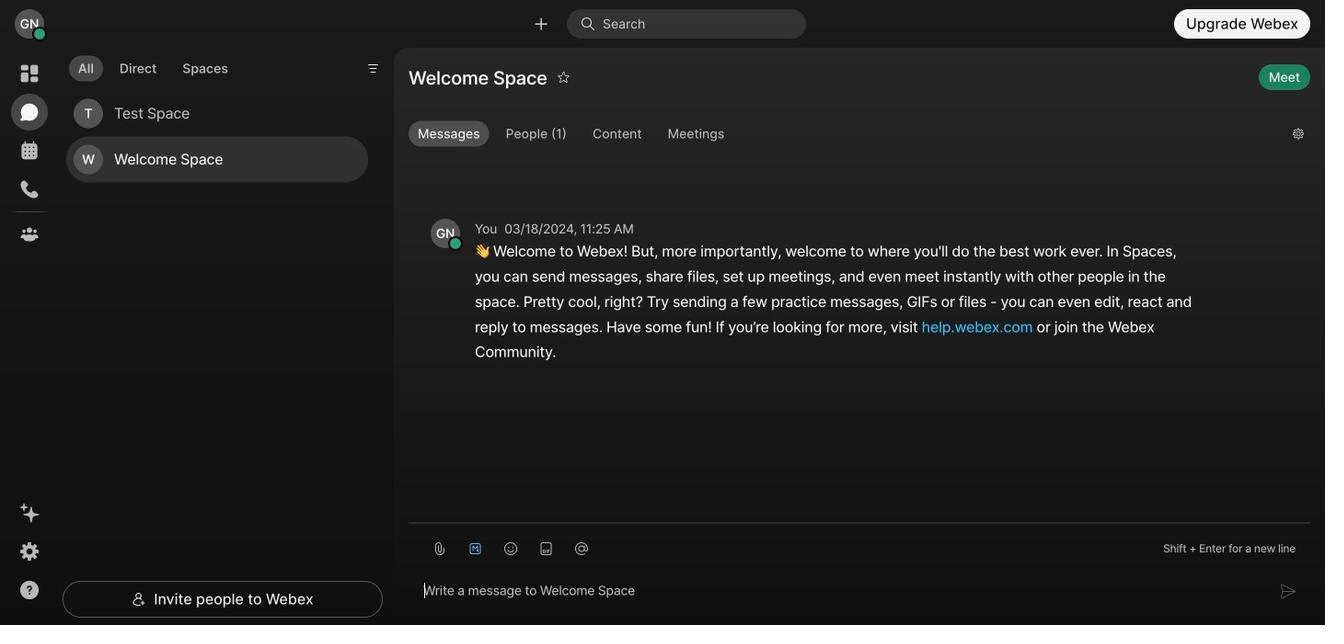 Task type: describe. For each thing, give the bounding box(es) containing it.
message composer toolbar element
[[409, 524, 1311, 567]]

welcome space list item
[[66, 137, 368, 183]]

webex tab list
[[11, 55, 48, 253]]

test space list item
[[66, 91, 368, 137]]



Task type: locate. For each thing, give the bounding box(es) containing it.
tab list
[[64, 44, 242, 87]]

group
[[409, 121, 1278, 151]]

navigation
[[0, 48, 59, 626]]



Task type: vqa. For each thing, say whether or not it's contained in the screenshot.
tab list
yes



